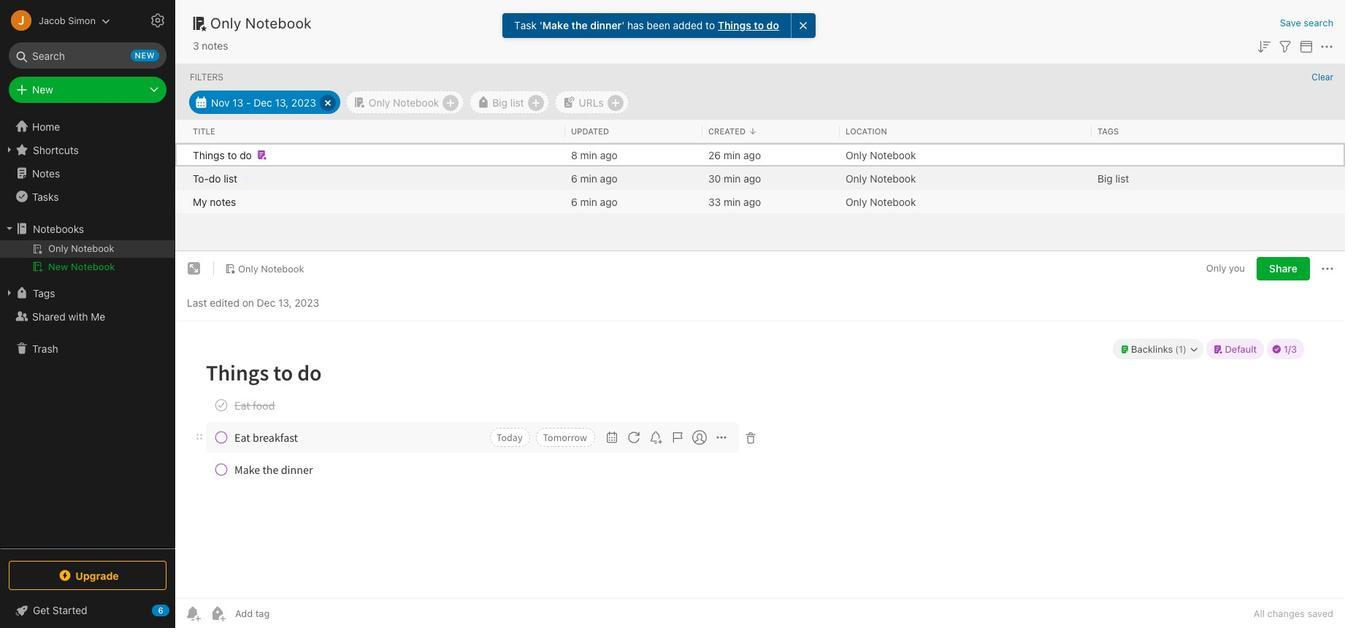Task type: describe. For each thing, give the bounding box(es) containing it.
tags button
[[0, 281, 175, 305]]

notes link
[[0, 161, 175, 185]]

Account field
[[0, 6, 110, 35]]

30 min ago
[[709, 172, 762, 184]]

33 min ago
[[709, 195, 762, 208]]

cell inside tree
[[0, 240, 175, 258]]

get started
[[33, 604, 87, 617]]

2 horizontal spatial to
[[754, 19, 764, 31]]

clear
[[1312, 72, 1334, 83]]

things to do
[[193, 149, 252, 161]]

notes for 3 notes
[[202, 39, 228, 52]]

only you
[[1207, 262, 1246, 274]]

shortcuts button
[[0, 138, 175, 161]]

more actions image
[[1319, 38, 1336, 55]]

trash link
[[0, 337, 175, 360]]

13
[[233, 96, 244, 109]]

1 horizontal spatial only notebook button
[[346, 91, 464, 114]]

new notebook
[[48, 261, 115, 273]]

edited
[[210, 296, 240, 309]]

things to do link
[[718, 19, 780, 32]]

1 horizontal spatial tags
[[1098, 126, 1119, 136]]

new
[[135, 50, 155, 60]]

Search text field
[[19, 42, 156, 69]]

View options field
[[1295, 37, 1316, 55]]

on
[[242, 296, 254, 309]]

3 notes
[[193, 39, 228, 52]]

last
[[187, 296, 207, 309]]

3
[[193, 39, 199, 52]]

big list button
[[470, 91, 549, 114]]

expand note image
[[186, 260, 203, 278]]

nov
[[211, 96, 230, 109]]

2023 for last edited on dec 13, 2023
[[295, 296, 319, 309]]

Add tag field
[[234, 607, 343, 620]]

task
[[514, 19, 537, 31]]

tasks button
[[0, 185, 175, 208]]

2023 for nov 13 - dec 13, 2023
[[291, 96, 316, 109]]

33
[[709, 195, 721, 208]]

new for new
[[32, 83, 53, 96]]

13, for on
[[278, 296, 292, 309]]

changes
[[1268, 608, 1306, 620]]

8 min ago
[[571, 149, 618, 161]]

big inside button
[[493, 96, 508, 109]]

shared with me link
[[0, 305, 175, 328]]

0 horizontal spatial list
[[224, 172, 237, 184]]

add tag image
[[209, 605, 227, 623]]

row group containing things to do
[[175, 143, 1346, 213]]

1 horizontal spatial to
[[706, 19, 716, 31]]

save
[[1281, 17, 1302, 28]]

nov 13 - dec 13, 2023 button
[[189, 91, 340, 114]]

new button
[[9, 77, 167, 103]]

expand notebooks image
[[4, 223, 15, 235]]

add filters image
[[1277, 38, 1295, 55]]

created
[[709, 126, 746, 136]]

1 vertical spatial more actions field
[[1320, 257, 1337, 281]]

you
[[1230, 262, 1246, 274]]

task ' make the dinner ' has been added to things to do
[[514, 19, 780, 31]]

dec for -
[[254, 96, 272, 109]]

1 horizontal spatial big list
[[1098, 172, 1130, 184]]

last edited on dec 13, 2023
[[187, 296, 319, 309]]

2 horizontal spatial do
[[767, 19, 780, 31]]

expand tags image
[[4, 287, 15, 299]]

0 horizontal spatial to
[[228, 149, 237, 161]]

search
[[1304, 17, 1334, 28]]

notes for my notes
[[210, 195, 236, 208]]

urls button
[[555, 91, 629, 114]]

location
[[846, 126, 888, 136]]

added
[[673, 19, 703, 31]]

new for new notebook
[[48, 261, 68, 273]]

share
[[1270, 262, 1298, 275]]

share button
[[1257, 257, 1311, 281]]

13, for -
[[275, 96, 289, 109]]

the
[[572, 19, 588, 31]]

dec for on
[[257, 296, 276, 309]]

shared with me
[[32, 310, 105, 323]]

click to collapse image
[[170, 601, 181, 619]]

2 vertical spatial do
[[209, 172, 221, 184]]

upgrade button
[[9, 561, 167, 590]]

6 inside help and learning task checklist field
[[158, 606, 163, 615]]

me
[[91, 310, 105, 323]]

to-do list
[[193, 172, 237, 184]]

settings image
[[149, 12, 167, 29]]

with
[[68, 310, 88, 323]]

saved
[[1308, 608, 1334, 620]]

add a reminder image
[[184, 605, 202, 623]]

simon
[[68, 14, 96, 26]]

to-
[[193, 172, 209, 184]]

tasks
[[32, 190, 59, 203]]



Task type: locate. For each thing, give the bounding box(es) containing it.
only notebook inside note window element
[[238, 263, 304, 274]]

1 vertical spatial things
[[193, 149, 225, 161]]

dec inside note window element
[[257, 296, 276, 309]]

new notebook group
[[0, 240, 175, 281]]

0 vertical spatial tags
[[1098, 126, 1119, 136]]

big inside row group
[[1098, 172, 1113, 184]]

things
[[718, 19, 752, 31], [193, 149, 225, 161]]

cell left my in the top left of the page
[[175, 190, 187, 213]]

1 vertical spatial dec
[[257, 296, 276, 309]]

13, right on
[[278, 296, 292, 309]]

6 for 33 min ago
[[571, 195, 578, 208]]

trash
[[32, 342, 58, 355]]

26 min ago
[[709, 149, 761, 161]]

all changes saved
[[1254, 608, 1334, 620]]

1 vertical spatial 6 min ago
[[571, 195, 618, 208]]

do
[[767, 19, 780, 31], [240, 149, 252, 161], [209, 172, 221, 184]]

1 vertical spatial big
[[1098, 172, 1113, 184]]

only notebook
[[210, 15, 312, 31], [369, 96, 439, 109], [846, 149, 917, 161], [846, 172, 917, 184], [846, 195, 917, 208], [238, 263, 304, 274]]

Help and Learning task checklist field
[[0, 599, 175, 623]]

title
[[193, 126, 215, 136]]

cell for 26
[[175, 143, 187, 167]]

upgrade
[[75, 570, 119, 582]]

notebook
[[246, 15, 312, 31], [393, 96, 439, 109], [870, 149, 917, 161], [870, 172, 917, 184], [870, 195, 917, 208], [71, 261, 115, 273], [261, 263, 304, 274]]

min
[[581, 149, 598, 161], [724, 149, 741, 161], [581, 172, 598, 184], [724, 172, 741, 184], [581, 195, 598, 208], [724, 195, 741, 208]]

only notebook button
[[346, 91, 464, 114], [220, 259, 309, 279]]

things right "added" on the top right of the page
[[718, 19, 752, 31]]

' right 'task'
[[540, 19, 543, 31]]

notes inside row group
[[210, 195, 236, 208]]

1 vertical spatial tags
[[33, 287, 55, 299]]

6 min ago
[[571, 172, 618, 184], [571, 195, 618, 208]]

tags
[[1098, 126, 1119, 136], [33, 287, 55, 299]]

13, right -
[[275, 96, 289, 109]]

2023
[[291, 96, 316, 109], [295, 296, 319, 309]]

row group containing title
[[175, 120, 1346, 143]]

1 vertical spatial only notebook button
[[220, 259, 309, 279]]

1 vertical spatial do
[[240, 149, 252, 161]]

More actions field
[[1319, 37, 1336, 55], [1320, 257, 1337, 281]]

row group
[[175, 120, 1346, 143], [175, 143, 1346, 213]]

2023 inside note window element
[[295, 296, 319, 309]]

tree containing home
[[0, 115, 175, 548]]

dinner
[[591, 19, 622, 31]]

0 vertical spatial only notebook button
[[346, 91, 464, 114]]

Add filters field
[[1277, 37, 1295, 55]]

cell for 33
[[175, 190, 187, 213]]

new down the notebooks
[[48, 261, 68, 273]]

notebook inside note window element
[[261, 263, 304, 274]]

cell for 30
[[175, 167, 187, 190]]

30
[[709, 172, 721, 184]]

1 horizontal spatial '
[[622, 19, 625, 31]]

home link
[[0, 115, 175, 138]]

more actions field right share button
[[1320, 257, 1337, 281]]

my notes
[[193, 195, 236, 208]]

only notebook button inside note window element
[[220, 259, 309, 279]]

2 horizontal spatial list
[[1116, 172, 1130, 184]]

notes
[[32, 167, 60, 179]]

-
[[246, 96, 251, 109]]

0 vertical spatial big list
[[493, 96, 524, 109]]

8
[[571, 149, 578, 161]]

1 horizontal spatial things
[[718, 19, 752, 31]]

notebooks link
[[0, 217, 175, 240]]

filters
[[190, 72, 224, 83]]

Note Editor text field
[[175, 321, 1346, 598]]

2 6 min ago from the top
[[571, 195, 618, 208]]

notebooks
[[33, 222, 84, 235]]

save search button
[[1281, 16, 1334, 30]]

2023 inside button
[[291, 96, 316, 109]]

get
[[33, 604, 50, 617]]

nov 13 - dec 13, 2023
[[211, 96, 316, 109]]

Sort options field
[[1256, 37, 1274, 55]]

urls
[[579, 96, 604, 109]]

0 vertical spatial do
[[767, 19, 780, 31]]

make
[[543, 19, 569, 31]]

new inside "button"
[[48, 261, 68, 273]]

big list
[[493, 96, 524, 109], [1098, 172, 1130, 184]]

1 ' from the left
[[540, 19, 543, 31]]

been
[[647, 19, 671, 31]]

dec right on
[[257, 296, 276, 309]]

0 horizontal spatial tags
[[33, 287, 55, 299]]

13, inside button
[[275, 96, 289, 109]]

1 horizontal spatial do
[[240, 149, 252, 161]]

1 vertical spatial 6
[[571, 195, 578, 208]]

0 vertical spatial things
[[718, 19, 752, 31]]

new search field
[[19, 42, 159, 69]]

has
[[628, 19, 644, 31]]

big
[[493, 96, 508, 109], [1098, 172, 1113, 184]]

6 min ago for 33 min ago
[[571, 195, 618, 208]]

notebook inside "button"
[[71, 261, 115, 273]]

0 vertical spatial 2023
[[291, 96, 316, 109]]

new inside popup button
[[32, 83, 53, 96]]

13, inside note window element
[[278, 296, 292, 309]]

0 horizontal spatial only notebook button
[[220, 259, 309, 279]]

6 for 30 min ago
[[571, 172, 578, 184]]

13,
[[275, 96, 289, 109], [278, 296, 292, 309]]

save search
[[1281, 17, 1334, 28]]

cell left "to-"
[[175, 167, 187, 190]]

2023 right -
[[291, 96, 316, 109]]

0 vertical spatial notes
[[202, 39, 228, 52]]

0 vertical spatial 6
[[571, 172, 578, 184]]

1 vertical spatial 2023
[[295, 296, 319, 309]]

0 horizontal spatial big
[[493, 96, 508, 109]]

1 vertical spatial big list
[[1098, 172, 1130, 184]]

2 ' from the left
[[622, 19, 625, 31]]

dec
[[254, 96, 272, 109], [257, 296, 276, 309]]

tree
[[0, 115, 175, 548]]

started
[[53, 604, 87, 617]]

1 horizontal spatial list
[[511, 96, 524, 109]]

cell
[[175, 143, 187, 167], [175, 167, 187, 190], [175, 190, 187, 213], [0, 240, 175, 258]]

0 vertical spatial more actions field
[[1319, 37, 1336, 55]]

shared
[[32, 310, 66, 323]]

more actions field right "view options" field
[[1319, 37, 1336, 55]]

cell left things to do
[[175, 143, 187, 167]]

2 row group from the top
[[175, 143, 1346, 213]]

6 min ago for 30 min ago
[[571, 172, 618, 184]]

note window element
[[175, 251, 1346, 628]]

shortcuts
[[33, 144, 79, 156]]

my
[[193, 195, 207, 208]]

dec right -
[[254, 96, 272, 109]]

1 row group from the top
[[175, 120, 1346, 143]]

0 vertical spatial 6 min ago
[[571, 172, 618, 184]]

only
[[210, 15, 242, 31], [369, 96, 390, 109], [846, 149, 868, 161], [846, 172, 868, 184], [846, 195, 868, 208], [1207, 262, 1227, 274], [238, 263, 258, 274]]

jacob simon
[[39, 14, 96, 26]]

0 horizontal spatial things
[[193, 149, 225, 161]]

notes right 3
[[202, 39, 228, 52]]

big list inside big list button
[[493, 96, 524, 109]]

0 vertical spatial 13,
[[275, 96, 289, 109]]

0 vertical spatial new
[[32, 83, 53, 96]]

clear button
[[1312, 72, 1334, 83]]

6
[[571, 172, 578, 184], [571, 195, 578, 208], [158, 606, 163, 615]]

ago
[[600, 149, 618, 161], [744, 149, 761, 161], [600, 172, 618, 184], [744, 172, 762, 184], [600, 195, 618, 208], [744, 195, 762, 208]]

new up home
[[32, 83, 53, 96]]

1 vertical spatial new
[[48, 261, 68, 273]]

list
[[511, 96, 524, 109], [224, 172, 237, 184], [1116, 172, 1130, 184]]

new notebook button
[[0, 258, 175, 275]]

home
[[32, 120, 60, 133]]

0 vertical spatial dec
[[254, 96, 272, 109]]

notes
[[202, 39, 228, 52], [210, 195, 236, 208]]

notes right my in the top left of the page
[[210, 195, 236, 208]]

1 horizontal spatial big
[[1098, 172, 1113, 184]]

new
[[32, 83, 53, 96], [48, 261, 68, 273]]

0 vertical spatial big
[[493, 96, 508, 109]]

0 horizontal spatial big list
[[493, 96, 524, 109]]

more actions image
[[1320, 260, 1337, 278]]

26
[[709, 149, 721, 161]]

updated
[[571, 126, 609, 136]]

tags inside button
[[33, 287, 55, 299]]

things up to-do list
[[193, 149, 225, 161]]

cell up new notebook
[[0, 240, 175, 258]]

dec inside button
[[254, 96, 272, 109]]

2023 right on
[[295, 296, 319, 309]]

0 horizontal spatial do
[[209, 172, 221, 184]]

' left the has
[[622, 19, 625, 31]]

all
[[1254, 608, 1265, 620]]

1 vertical spatial 13,
[[278, 296, 292, 309]]

1 vertical spatial notes
[[210, 195, 236, 208]]

jacob
[[39, 14, 66, 26]]

'
[[540, 19, 543, 31], [622, 19, 625, 31]]

0 horizontal spatial '
[[540, 19, 543, 31]]

1 6 min ago from the top
[[571, 172, 618, 184]]

list inside button
[[511, 96, 524, 109]]

2 vertical spatial 6
[[158, 606, 163, 615]]



Task type: vqa. For each thing, say whether or not it's contained in the screenshot.
urls button
yes



